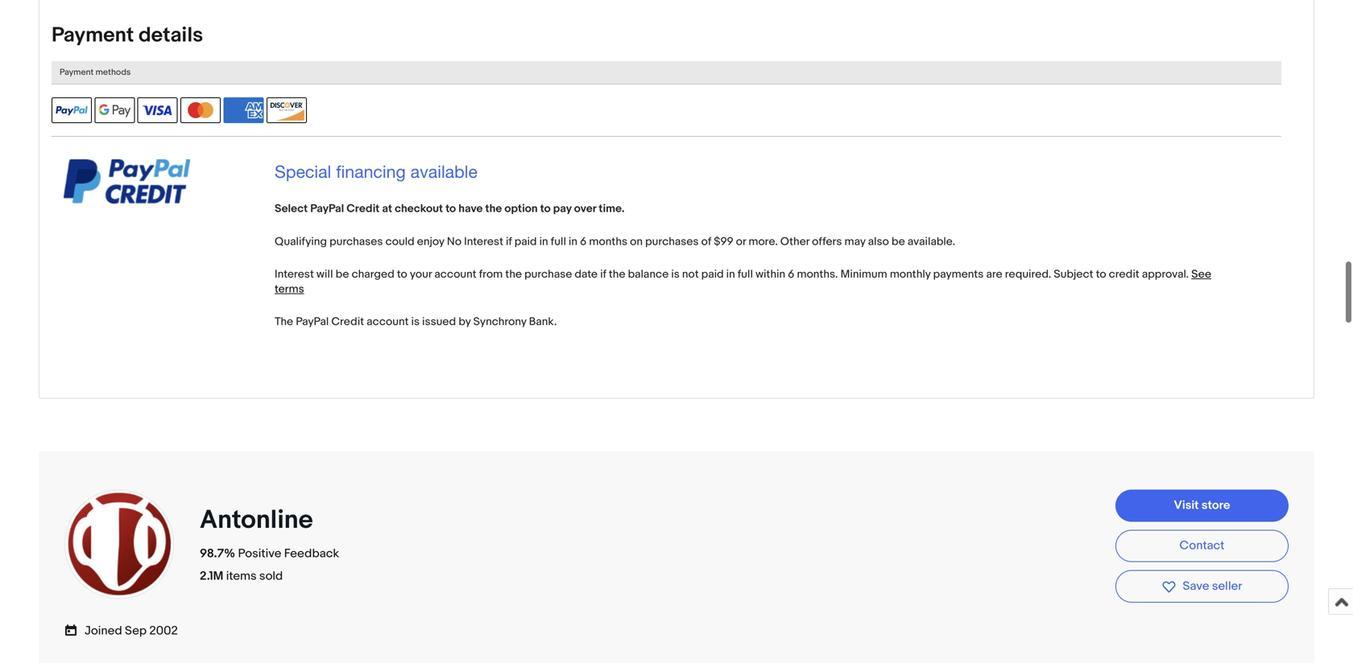 Task type: describe. For each thing, give the bounding box(es) containing it.
joined
[[85, 624, 122, 639]]

required.
[[1005, 268, 1051, 281]]

available.
[[908, 235, 955, 249]]

the paypal credit account is issued by synchrony bank.
[[275, 315, 557, 329]]

to left credit
[[1096, 268, 1106, 281]]

payments
[[933, 268, 984, 281]]

qualifying purchases could enjoy no interest if paid in full in 6 months on purchases of $99 or more. other offers may also be available.
[[275, 235, 955, 249]]

more.
[[749, 235, 778, 249]]

to left pay
[[540, 202, 551, 216]]

sep
[[125, 624, 147, 639]]

see
[[1191, 268, 1211, 281]]

payment methods
[[60, 67, 131, 78]]

1 vertical spatial full
[[738, 268, 753, 281]]

paypal for the
[[296, 315, 329, 329]]

charged
[[352, 268, 394, 281]]

terms
[[275, 283, 304, 296]]

store
[[1202, 499, 1230, 513]]

0 horizontal spatial if
[[506, 235, 512, 249]]

pay
[[553, 202, 572, 216]]

2 purchases from the left
[[645, 235, 699, 249]]

details
[[139, 23, 203, 48]]

at
[[382, 202, 392, 216]]

0 vertical spatial account
[[434, 268, 477, 281]]

to left your
[[397, 268, 407, 281]]

discover image
[[266, 98, 307, 123]]

0 horizontal spatial in
[[539, 235, 548, 249]]

payment for payment methods
[[60, 67, 94, 78]]

2.1m items sold
[[200, 569, 283, 584]]

0 horizontal spatial is
[[411, 315, 420, 329]]

interest will be charged to your account from the purchase date if the balance is not paid in full within 6 months. minimum monthly payments are required. subject to credit approval.
[[275, 268, 1191, 281]]

the
[[275, 315, 293, 329]]

purchase
[[524, 268, 572, 281]]

also
[[868, 235, 889, 249]]

no
[[447, 235, 462, 249]]

to left have
[[446, 202, 456, 216]]

on
[[630, 235, 643, 249]]

by
[[459, 315, 471, 329]]

payment for payment details
[[52, 23, 134, 48]]

visit store link
[[1115, 490, 1289, 522]]

1 vertical spatial paid
[[701, 268, 724, 281]]

98.7% positive feedback
[[200, 547, 339, 561]]

special
[[275, 162, 331, 182]]

2 horizontal spatial in
[[726, 268, 735, 281]]

option
[[504, 202, 538, 216]]

subject
[[1054, 268, 1093, 281]]

antonline
[[200, 505, 313, 536]]

synchrony
[[473, 315, 526, 329]]

of
[[701, 235, 711, 249]]

monthly
[[890, 268, 931, 281]]

contact link
[[1115, 531, 1289, 563]]

antonline link
[[200, 505, 319, 536]]

see terms link
[[275, 268, 1211, 296]]

visit
[[1174, 499, 1199, 513]]

0 horizontal spatial be
[[336, 268, 349, 281]]

or
[[736, 235, 746, 249]]

available
[[410, 162, 478, 182]]

feedback
[[284, 547, 339, 561]]

paypal image
[[52, 98, 92, 123]]

methods
[[96, 67, 131, 78]]

months.
[[797, 268, 838, 281]]

months
[[589, 235, 627, 249]]



Task type: vqa. For each thing, say whether or not it's contained in the screenshot.
Item Location inside 'tab'
no



Task type: locate. For each thing, give the bounding box(es) containing it.
account
[[434, 268, 477, 281], [367, 315, 409, 329]]

the right have
[[485, 202, 502, 216]]

checkout
[[395, 202, 443, 216]]

0 vertical spatial payment
[[52, 23, 134, 48]]

1 vertical spatial interest
[[275, 268, 314, 281]]

contact
[[1180, 539, 1225, 553]]

enjoy
[[417, 235, 444, 249]]

1 vertical spatial payment
[[60, 67, 94, 78]]

1 horizontal spatial purchases
[[645, 235, 699, 249]]

your
[[410, 268, 432, 281]]

6 left months
[[580, 235, 587, 249]]

issued
[[422, 315, 456, 329]]

paypal for select
[[310, 202, 344, 216]]

0 horizontal spatial full
[[551, 235, 566, 249]]

from
[[479, 268, 503, 281]]

are
[[986, 268, 1002, 281]]

sold
[[259, 569, 283, 584]]

is left "issued"
[[411, 315, 420, 329]]

select paypal credit at checkout to have the option to pay over time.
[[275, 202, 625, 216]]

1 horizontal spatial is
[[671, 268, 680, 281]]

visa image
[[138, 98, 178, 123]]

financing
[[336, 162, 406, 182]]

the right from
[[505, 268, 522, 281]]

visit store
[[1174, 499, 1230, 513]]

see terms
[[275, 268, 1211, 296]]

1 vertical spatial be
[[336, 268, 349, 281]]

not
[[682, 268, 699, 281]]

purchases left of
[[645, 235, 699, 249]]

1 vertical spatial is
[[411, 315, 420, 329]]

if down 'option'
[[506, 235, 512, 249]]

6 right within
[[788, 268, 794, 281]]

special financing available
[[275, 162, 478, 182]]

0 vertical spatial credit
[[347, 202, 380, 216]]

in
[[539, 235, 548, 249], [569, 235, 578, 249], [726, 268, 735, 281]]

2 horizontal spatial the
[[609, 268, 625, 281]]

1 horizontal spatial the
[[505, 268, 522, 281]]

interest right no
[[464, 235, 503, 249]]

0 horizontal spatial interest
[[275, 268, 314, 281]]

0 vertical spatial interest
[[464, 235, 503, 249]]

1 horizontal spatial be
[[892, 235, 905, 249]]

in up 'purchase'
[[539, 235, 548, 249]]

in down $99
[[726, 268, 735, 281]]

in down pay
[[569, 235, 578, 249]]

0 horizontal spatial the
[[485, 202, 502, 216]]

purchases
[[329, 235, 383, 249], [645, 235, 699, 249]]

payment details
[[52, 23, 203, 48]]

will
[[316, 268, 333, 281]]

paid right not
[[701, 268, 724, 281]]

1 horizontal spatial if
[[600, 268, 606, 281]]

save
[[1183, 580, 1209, 594]]

1 horizontal spatial paid
[[701, 268, 724, 281]]

1 purchases from the left
[[329, 235, 383, 249]]

google pay image
[[95, 98, 135, 123]]

98.7%
[[200, 547, 235, 561]]

0 vertical spatial paypal
[[310, 202, 344, 216]]

approval.
[[1142, 268, 1189, 281]]

0 horizontal spatial purchases
[[329, 235, 383, 249]]

paid
[[514, 235, 537, 249], [701, 268, 724, 281]]

1 horizontal spatial full
[[738, 268, 753, 281]]

full
[[551, 235, 566, 249], [738, 268, 753, 281]]

could
[[385, 235, 415, 249]]

full left within
[[738, 268, 753, 281]]

be right the also
[[892, 235, 905, 249]]

paypal right "the" at the left top
[[296, 315, 329, 329]]

qualifying
[[275, 235, 327, 249]]

paypal right select
[[310, 202, 344, 216]]

credit
[[347, 202, 380, 216], [331, 315, 364, 329]]

over
[[574, 202, 596, 216]]

is
[[671, 268, 680, 281], [411, 315, 420, 329]]

0 horizontal spatial paid
[[514, 235, 537, 249]]

save seller
[[1183, 580, 1242, 594]]

paid down 'option'
[[514, 235, 537, 249]]

if right date
[[600, 268, 606, 281]]

full down pay
[[551, 235, 566, 249]]

seller
[[1212, 580, 1242, 594]]

6
[[580, 235, 587, 249], [788, 268, 794, 281]]

0 vertical spatial paid
[[514, 235, 537, 249]]

account down charged
[[367, 315, 409, 329]]

joined sep 2002
[[85, 624, 178, 639]]

payment up the payment methods
[[52, 23, 134, 48]]

within
[[756, 268, 785, 281]]

credit for at
[[347, 202, 380, 216]]

select
[[275, 202, 308, 216]]

payment
[[52, 23, 134, 48], [60, 67, 94, 78]]

0 vertical spatial if
[[506, 235, 512, 249]]

interest up terms on the top left of page
[[275, 268, 314, 281]]

1 vertical spatial account
[[367, 315, 409, 329]]

bank.
[[529, 315, 557, 329]]

purchases up charged
[[329, 235, 383, 249]]

positive
[[238, 547, 281, 561]]

1 vertical spatial 6
[[788, 268, 794, 281]]

1 vertical spatial if
[[600, 268, 606, 281]]

0 vertical spatial full
[[551, 235, 566, 249]]

balance
[[628, 268, 669, 281]]

account down no
[[434, 268, 477, 281]]

0 vertical spatial be
[[892, 235, 905, 249]]

interest
[[464, 235, 503, 249], [275, 268, 314, 281]]

antonline image
[[63, 489, 176, 601]]

$99
[[714, 235, 733, 249]]

2.1m
[[200, 569, 223, 584]]

0 horizontal spatial account
[[367, 315, 409, 329]]

minimum
[[841, 268, 887, 281]]

other
[[780, 235, 809, 249]]

payment left methods
[[60, 67, 94, 78]]

date
[[575, 268, 598, 281]]

2002
[[149, 624, 178, 639]]

0 vertical spatial is
[[671, 268, 680, 281]]

be right will
[[336, 268, 349, 281]]

text__icon wrapper image
[[64, 622, 85, 638]]

is left not
[[671, 268, 680, 281]]

save seller button
[[1115, 571, 1289, 603]]

credit down will
[[331, 315, 364, 329]]

1 horizontal spatial in
[[569, 235, 578, 249]]

offers
[[812, 235, 842, 249]]

items
[[226, 569, 257, 584]]

if
[[506, 235, 512, 249], [600, 268, 606, 281]]

0 horizontal spatial 6
[[580, 235, 587, 249]]

have
[[458, 202, 483, 216]]

1 vertical spatial paypal
[[296, 315, 329, 329]]

to
[[446, 202, 456, 216], [540, 202, 551, 216], [397, 268, 407, 281], [1096, 268, 1106, 281]]

american express image
[[223, 98, 264, 123]]

may
[[844, 235, 866, 249]]

0 vertical spatial 6
[[580, 235, 587, 249]]

1 vertical spatial credit
[[331, 315, 364, 329]]

the
[[485, 202, 502, 216], [505, 268, 522, 281], [609, 268, 625, 281]]

be
[[892, 235, 905, 249], [336, 268, 349, 281]]

the right date
[[609, 268, 625, 281]]

1 horizontal spatial 6
[[788, 268, 794, 281]]

master card image
[[180, 98, 221, 123]]

credit
[[1109, 268, 1139, 281]]

1 horizontal spatial account
[[434, 268, 477, 281]]

credit for account
[[331, 315, 364, 329]]

time.
[[599, 202, 625, 216]]

paypal
[[310, 202, 344, 216], [296, 315, 329, 329]]

1 horizontal spatial interest
[[464, 235, 503, 249]]

credit left at
[[347, 202, 380, 216]]



